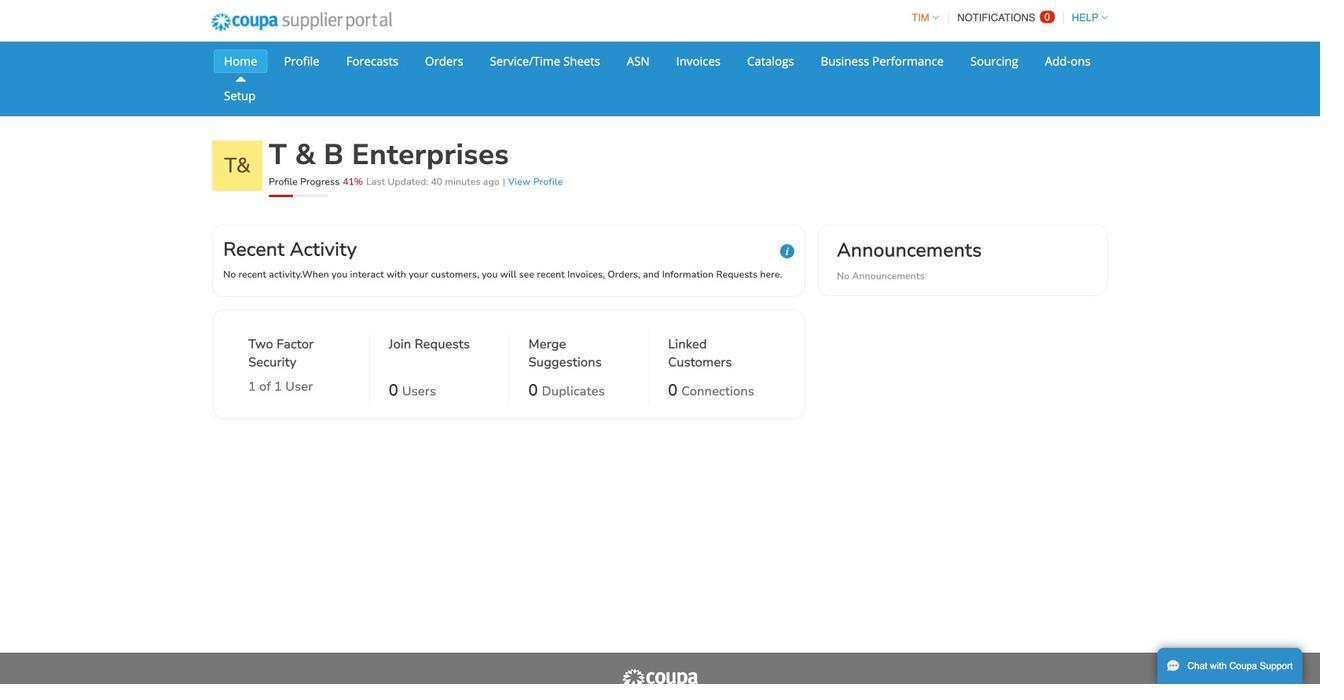 Task type: vqa. For each thing, say whether or not it's contained in the screenshot.
"Additional Information" image
yes



Task type: describe. For each thing, give the bounding box(es) containing it.
1 horizontal spatial coupa supplier portal image
[[621, 669, 699, 684]]

0 vertical spatial coupa supplier portal image
[[200, 2, 403, 42]]



Task type: locate. For each thing, give the bounding box(es) containing it.
0 horizontal spatial coupa supplier portal image
[[200, 2, 403, 42]]

t& image
[[212, 141, 262, 191]]

additional information image
[[780, 244, 794, 259]]

1 vertical spatial coupa supplier portal image
[[621, 669, 699, 684]]

coupa supplier portal image
[[200, 2, 403, 42], [621, 669, 699, 684]]

navigation
[[905, 2, 1108, 33]]



